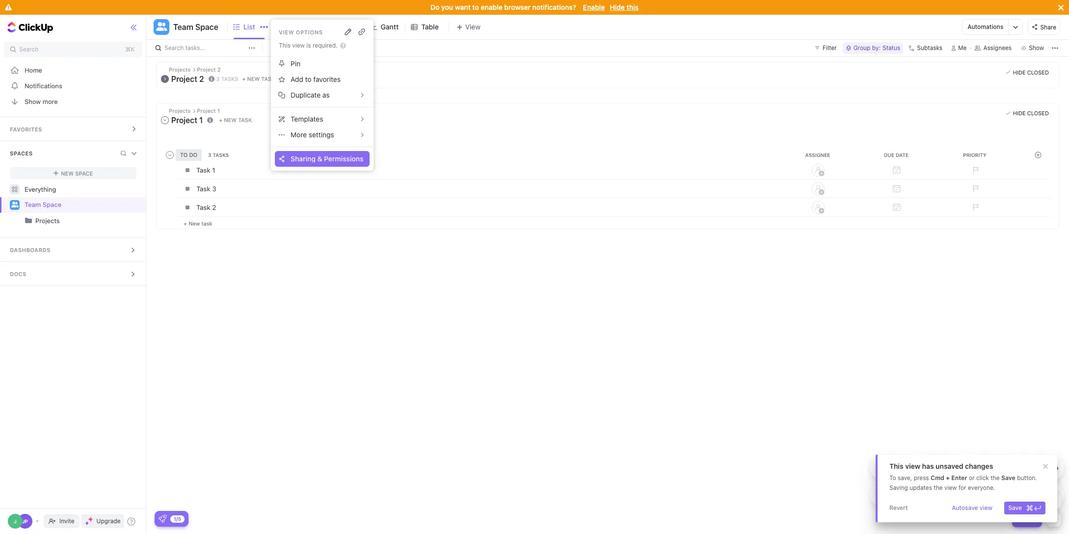 Task type: describe. For each thing, give the bounding box(es) containing it.
as
[[322, 91, 330, 99]]

task 3 link
[[194, 180, 776, 197]]

new space
[[61, 170, 93, 176]]

table
[[421, 23, 439, 31]]

1
[[212, 166, 215, 174]]

⌘k
[[125, 46, 135, 53]]

hide closed for list info icon at the left of page
[[1013, 69, 1049, 75]]

assignees button
[[971, 42, 1016, 54]]

& for permissions
[[317, 155, 322, 163]]

duplicate as button
[[275, 87, 370, 103]]

has
[[922, 462, 934, 471]]

1 horizontal spatial + new task
[[219, 117, 252, 123]]

enable
[[583, 3, 605, 11]]

0 horizontal spatial the
[[934, 484, 943, 492]]

settings
[[309, 131, 334, 139]]

more
[[43, 97, 58, 105]]

excel & csv
[[980, 466, 1012, 472]]

favorites
[[313, 75, 341, 83]]

everyone.
[[968, 484, 995, 492]]

table link
[[421, 15, 443, 39]]

more settings button
[[275, 127, 370, 143]]

space for team space link at the top left of the page
[[43, 201, 62, 209]]

team for "team space" button
[[173, 23, 193, 31]]

1/5
[[174, 516, 181, 522]]

‎task for ‎task 2
[[196, 203, 210, 211]]

view
[[279, 29, 294, 35]]

everything link
[[0, 182, 147, 197]]

home link
[[0, 62, 147, 78]]

dashboards
[[10, 247, 50, 253]]

autosave view button
[[948, 502, 996, 515]]

list info image
[[208, 76, 214, 82]]

pin
[[291, 59, 300, 68]]

1 horizontal spatial space
[[75, 170, 93, 176]]

to
[[889, 475, 896, 482]]

team space link
[[25, 197, 138, 213]]

cmd
[[931, 475, 944, 482]]

task 3
[[196, 185, 216, 193]]

me button
[[947, 42, 971, 54]]

‎task 1 link
[[194, 162, 776, 178]]

‎task for ‎task 1
[[196, 166, 210, 174]]

save button
[[1004, 502, 1045, 515]]

for
[[959, 484, 966, 492]]

team space for team space link at the top left of the page
[[25, 201, 62, 209]]

press
[[914, 475, 929, 482]]

save inside 'this view has unsaved changes to save, press cmd + enter or click the save button. saving updates the view for everyone.'
[[1001, 475, 1015, 482]]

automations
[[968, 23, 1003, 30]]

share button
[[1028, 19, 1060, 35]]

home
[[25, 66, 42, 74]]

‎task 1
[[196, 166, 215, 174]]

1 vertical spatial + new task
[[184, 220, 212, 227]]

1 vertical spatial view
[[944, 484, 957, 492]]

2 projects link from the left
[[35, 213, 138, 229]]

view options
[[279, 29, 323, 35]]

invite
[[59, 518, 74, 525]]

closed for list info icon at the left of page
[[1027, 69, 1049, 75]]

search tasks...
[[164, 44, 205, 52]]

team for team space link at the top left of the page
[[25, 201, 41, 209]]

share
[[1040, 23, 1056, 31]]

or
[[969, 475, 975, 482]]

sharing
[[291, 155, 316, 163]]

board
[[287, 23, 306, 31]]

view for this
[[905, 462, 920, 471]]

show more
[[25, 97, 58, 105]]

templates button
[[275, 111, 370, 127]]

favorites button
[[0, 117, 147, 141]]

do
[[430, 3, 440, 11]]

hide for "hide closed" button related to list info icon at the left of page
[[1013, 69, 1026, 75]]

this
[[627, 3, 639, 11]]

new right list info image
[[224, 117, 237, 123]]

this
[[889, 462, 903, 471]]

do you want to enable browser notifications? enable hide this
[[430, 3, 639, 11]]

add to favorites
[[291, 75, 341, 83]]

+ inside the 3 tasks + new task
[[242, 76, 246, 82]]

upgrade link
[[81, 515, 124, 529]]

onboarding checklist button element
[[159, 515, 166, 523]]

gantt link
[[381, 15, 403, 39]]

add
[[291, 75, 303, 83]]

autosave view
[[952, 505, 993, 512]]

revert button
[[885, 502, 912, 515]]

save inside button
[[1008, 505, 1022, 512]]

revert
[[889, 505, 908, 512]]

to inside button
[[305, 75, 311, 83]]

browser
[[504, 3, 531, 11]]

notifications?
[[532, 3, 576, 11]]



Task type: vqa. For each thing, say whether or not it's contained in the screenshot.
Brainlounge - Brand Package
no



Task type: locate. For each thing, give the bounding box(es) containing it.
2 vertical spatial view
[[980, 505, 993, 512]]

1 hide closed from the top
[[1013, 69, 1049, 75]]

save,
[[898, 475, 912, 482]]

gantt
[[381, 23, 399, 31]]

task inside the 3 tasks + new task
[[261, 76, 275, 82]]

docs
[[10, 271, 26, 277]]

1 vertical spatial hide closed button
[[1003, 108, 1051, 118]]

permissions
[[324, 155, 363, 163]]

enter
[[951, 475, 967, 482]]

sharing & permissions
[[291, 155, 363, 163]]

0 vertical spatial hide closed
[[1013, 69, 1049, 75]]

hide closed button for list info image
[[1003, 108, 1051, 118]]

0 horizontal spatial task
[[196, 185, 210, 193]]

templates
[[291, 115, 323, 123]]

2 hide closed from the top
[[1013, 110, 1049, 116]]

the
[[991, 475, 1000, 482], [934, 484, 943, 492]]

1 projects link from the left
[[1, 213, 138, 229]]

duplicate
[[291, 91, 321, 99]]

team inside button
[[173, 23, 193, 31]]

1 vertical spatial the
[[934, 484, 943, 492]]

hide closed for list info image
[[1013, 110, 1049, 116]]

team space inside button
[[173, 23, 218, 31]]

0 horizontal spatial search
[[19, 46, 38, 53]]

3 inside the 3 tasks + new task
[[216, 75, 220, 82]]

notifications
[[25, 82, 62, 90]]

2 horizontal spatial task
[[261, 76, 275, 82]]

0 vertical spatial view
[[905, 462, 920, 471]]

team space up tasks...
[[173, 23, 218, 31]]

tasks...
[[185, 44, 205, 52]]

view up save,
[[905, 462, 920, 471]]

view inside autosave view button
[[980, 505, 993, 512]]

projects link
[[1, 213, 138, 229], [35, 213, 138, 229]]

1 vertical spatial space
[[75, 170, 93, 176]]

sidebar navigation
[[0, 15, 147, 535]]

1 horizontal spatial to
[[472, 3, 479, 11]]

1 closed from the top
[[1027, 69, 1049, 75]]

space inside "team space" button
[[195, 23, 218, 31]]

space inside team space link
[[43, 201, 62, 209]]

& inside button
[[317, 155, 322, 163]]

1 vertical spatial hide
[[1013, 69, 1026, 75]]

0 horizontal spatial task
[[201, 220, 212, 227]]

add to favorites button
[[275, 72, 370, 87]]

excel
[[980, 466, 994, 472]]

1 vertical spatial &
[[995, 466, 999, 472]]

want
[[455, 3, 471, 11]]

task down save button
[[1025, 516, 1038, 523]]

to right want
[[472, 3, 479, 11]]

list info image
[[207, 117, 213, 123]]

0 horizontal spatial team
[[25, 201, 41, 209]]

search up "home"
[[19, 46, 38, 53]]

0 vertical spatial team space
[[173, 23, 218, 31]]

list link
[[243, 15, 268, 39]]

space
[[195, 23, 218, 31], [75, 170, 93, 176], [43, 201, 62, 209]]

2 closed from the top
[[1027, 110, 1049, 116]]

view down the everyone.
[[980, 505, 993, 512]]

user group image
[[11, 202, 18, 208]]

space for "team space" button
[[195, 23, 218, 31]]

to right add
[[305, 75, 311, 83]]

new up everything "link"
[[61, 170, 74, 176]]

+ new task down ‎task 2
[[184, 220, 212, 227]]

1 vertical spatial team space
[[25, 201, 62, 209]]

1 horizontal spatial task
[[1025, 516, 1038, 523]]

task left add
[[261, 76, 275, 82]]

duplicate as
[[291, 91, 330, 99]]

1 vertical spatial closed
[[1027, 110, 1049, 116]]

0 vertical spatial hide closed button
[[1003, 67, 1051, 77]]

closed for list info image
[[1027, 110, 1049, 116]]

task
[[196, 185, 210, 193], [1025, 516, 1038, 523]]

0 vertical spatial + new task
[[219, 117, 252, 123]]

0 horizontal spatial space
[[43, 201, 62, 209]]

this view has unsaved changes to save, press cmd + enter or click the save button. saving updates the view for everyone.
[[889, 462, 1037, 492]]

2 vertical spatial space
[[43, 201, 62, 209]]

1 horizontal spatial &
[[995, 466, 999, 472]]

+ inside 'this view has unsaved changes to save, press cmd + enter or click the save button. saving updates the view for everyone.'
[[946, 475, 950, 482]]

the down cmd
[[934, 484, 943, 492]]

autosave
[[952, 505, 978, 512]]

new right the tasks
[[247, 76, 260, 82]]

task right list info image
[[238, 117, 252, 123]]

task down ‎task 2
[[201, 220, 212, 227]]

new
[[247, 76, 260, 82], [224, 117, 237, 123], [61, 170, 74, 176], [189, 220, 200, 227]]

hide for "hide closed" button for list info image
[[1013, 110, 1026, 116]]

view
[[905, 462, 920, 471], [944, 484, 957, 492], [980, 505, 993, 512]]

view for autosave
[[980, 505, 993, 512]]

1 horizontal spatial view
[[944, 484, 957, 492]]

tasks
[[221, 75, 238, 82]]

calendar link
[[329, 15, 362, 39]]

1 horizontal spatial task
[[238, 117, 252, 123]]

+
[[242, 76, 246, 82], [219, 117, 223, 123], [184, 220, 187, 227], [946, 475, 950, 482]]

3 right list info icon at the left of page
[[216, 75, 220, 82]]

updates
[[910, 484, 932, 492]]

& right sharing
[[317, 155, 322, 163]]

+ new task right list info image
[[219, 117, 252, 123]]

task for task 3
[[196, 185, 210, 193]]

enable
[[481, 3, 502, 11]]

0 vertical spatial to
[[472, 3, 479, 11]]

calendar
[[329, 23, 358, 31]]

2 vertical spatial task
[[201, 220, 212, 227]]

0 vertical spatial team
[[173, 23, 193, 31]]

me
[[958, 44, 967, 52]]

excel & csv link
[[968, 456, 1015, 481]]

0 vertical spatial task
[[261, 76, 275, 82]]

0 vertical spatial the
[[991, 475, 1000, 482]]

3 tasks + new task
[[216, 75, 275, 82]]

hide closed button
[[1003, 67, 1051, 77], [1003, 108, 1051, 118]]

show
[[25, 97, 41, 105]]

hide closed button for list info icon at the left of page
[[1003, 67, 1051, 77]]

0 vertical spatial closed
[[1027, 69, 1049, 75]]

more settings
[[291, 131, 334, 139]]

you
[[441, 3, 453, 11]]

click
[[976, 475, 989, 482]]

‎task 2
[[196, 203, 216, 211]]

‎task left 1
[[196, 166, 210, 174]]

team space for "team space" button
[[173, 23, 218, 31]]

upgrade
[[96, 518, 120, 525]]

saving
[[889, 484, 908, 492]]

0 horizontal spatial &
[[317, 155, 322, 163]]

team inside sidebar navigation
[[25, 201, 41, 209]]

0 vertical spatial hide
[[610, 3, 625, 11]]

team
[[173, 23, 193, 31], [25, 201, 41, 209]]

list
[[243, 23, 255, 31]]

projects
[[35, 217, 60, 225]]

0 horizontal spatial to
[[305, 75, 311, 83]]

onboarding checklist button image
[[159, 515, 166, 523]]

0 horizontal spatial team space
[[25, 201, 62, 209]]

0 vertical spatial ‎task
[[196, 166, 210, 174]]

0 vertical spatial task
[[196, 185, 210, 193]]

‎task left 2
[[196, 203, 210, 211]]

more
[[291, 131, 307, 139]]

2 vertical spatial hide
[[1013, 110, 1026, 116]]

team up search tasks...
[[173, 23, 193, 31]]

& for csv
[[995, 466, 999, 472]]

pin button
[[275, 56, 370, 72]]

3 up 2
[[212, 185, 216, 193]]

team space button
[[169, 16, 218, 38]]

new inside the 3 tasks + new task
[[247, 76, 260, 82]]

1 vertical spatial hide closed
[[1013, 110, 1049, 116]]

search for search
[[19, 46, 38, 53]]

assignees
[[983, 44, 1012, 52]]

2 horizontal spatial view
[[980, 505, 993, 512]]

+ new task
[[219, 117, 252, 123], [184, 220, 212, 227]]

0 horizontal spatial + new task
[[184, 220, 212, 227]]

task for task
[[1025, 516, 1038, 523]]

to
[[472, 3, 479, 11], [305, 75, 311, 83]]

team space
[[173, 23, 218, 31], [25, 201, 62, 209]]

search for search tasks...
[[164, 44, 184, 52]]

1 horizontal spatial the
[[991, 475, 1000, 482]]

1 vertical spatial task
[[1025, 516, 1038, 523]]

search left tasks...
[[164, 44, 184, 52]]

0 horizontal spatial view
[[905, 462, 920, 471]]

team down everything
[[25, 201, 41, 209]]

space up projects
[[43, 201, 62, 209]]

0 vertical spatial &
[[317, 155, 322, 163]]

space up everything "link"
[[75, 170, 93, 176]]

1 vertical spatial ‎task
[[196, 203, 210, 211]]

space up search tasks... text box
[[195, 23, 218, 31]]

1 vertical spatial to
[[305, 75, 311, 83]]

‎task 2 link
[[194, 199, 776, 216]]

1 vertical spatial 3
[[212, 185, 216, 193]]

& left the csv
[[995, 466, 999, 472]]

team space inside sidebar navigation
[[25, 201, 62, 209]]

Search tasks... text field
[[164, 41, 246, 55]]

1 ‎task from the top
[[196, 166, 210, 174]]

templates button
[[275, 111, 370, 127]]

automations button
[[963, 20, 1008, 34]]

0 vertical spatial 3
[[216, 75, 220, 82]]

options
[[296, 29, 323, 35]]

board link
[[287, 15, 310, 39]]

task down ‎task 1
[[196, 185, 210, 193]]

favorites
[[10, 126, 42, 133]]

csv
[[1001, 466, 1012, 472]]

1 vertical spatial task
[[238, 117, 252, 123]]

2 horizontal spatial space
[[195, 23, 218, 31]]

1 horizontal spatial search
[[164, 44, 184, 52]]

‎task
[[196, 166, 210, 174], [196, 203, 210, 211]]

new down ‎task 2
[[189, 220, 200, 227]]

everything
[[25, 185, 56, 193]]

new inside sidebar navigation
[[61, 170, 74, 176]]

team space down everything
[[25, 201, 62, 209]]

1 horizontal spatial team space
[[173, 23, 218, 31]]

closed
[[1027, 69, 1049, 75], [1027, 110, 1049, 116]]

2 ‎task from the top
[[196, 203, 210, 211]]

0 vertical spatial space
[[195, 23, 218, 31]]

sharing & permissions button
[[275, 151, 370, 167]]

1 horizontal spatial team
[[173, 23, 193, 31]]

1 vertical spatial team
[[25, 201, 41, 209]]

task
[[261, 76, 275, 82], [238, 117, 252, 123], [201, 220, 212, 227]]

view left for
[[944, 484, 957, 492]]

2
[[212, 203, 216, 211]]

the down excel & csv on the bottom of the page
[[991, 475, 1000, 482]]

2 hide closed button from the top
[[1003, 108, 1051, 118]]

1 hide closed button from the top
[[1003, 67, 1051, 77]]

search inside sidebar navigation
[[19, 46, 38, 53]]

notifications link
[[0, 78, 147, 94]]



